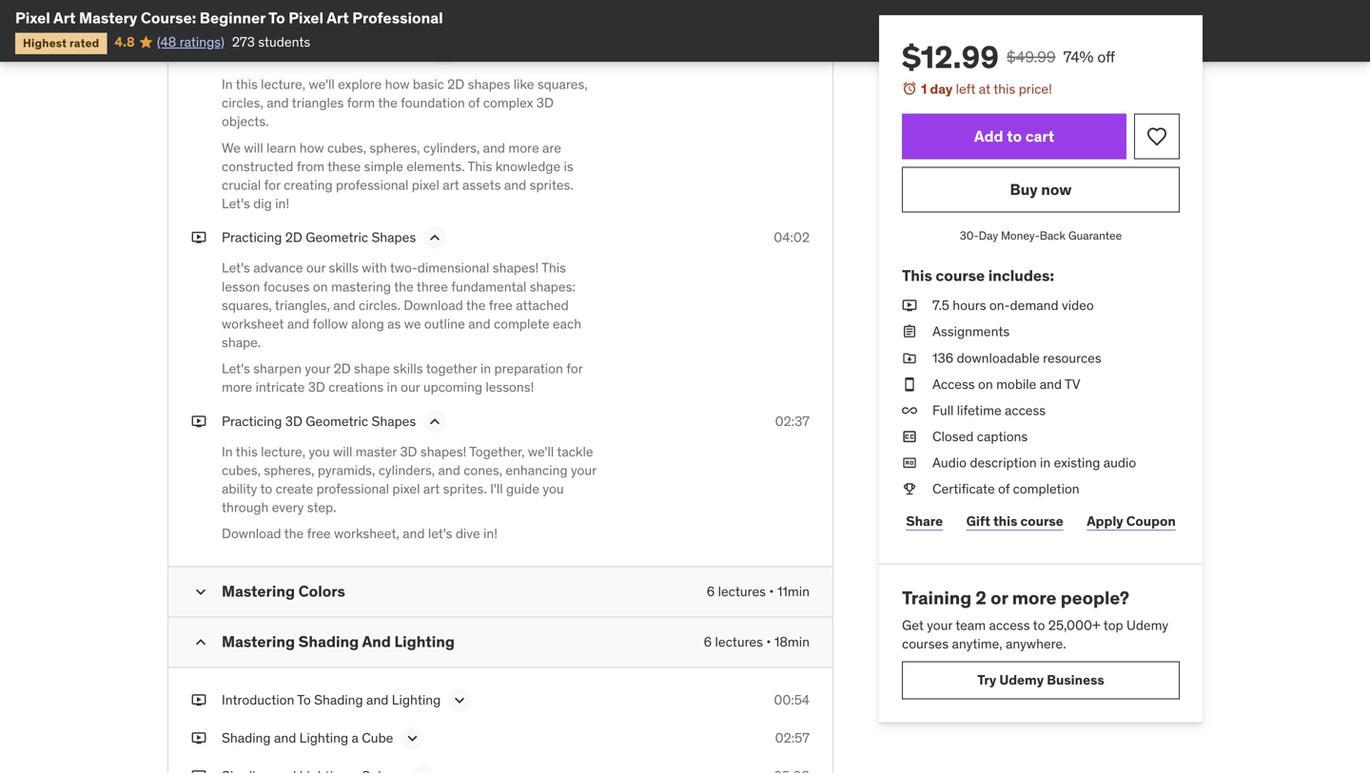 Task type: locate. For each thing, give the bounding box(es) containing it.
top
[[1104, 617, 1124, 634]]

1 vertical spatial udemy
[[1000, 672, 1044, 689]]

each
[[553, 315, 581, 333]]

2 geometric from the top
[[306, 413, 368, 430]]

udemy
[[1127, 617, 1169, 634], [1000, 672, 1044, 689]]

sprites.
[[530, 176, 574, 194], [443, 481, 487, 498]]

lighting
[[394, 632, 455, 652], [392, 692, 441, 709], [299, 730, 348, 747]]

1 practicing from the top
[[222, 229, 282, 246]]

download down through
[[222, 525, 281, 543]]

1 let's from the top
[[222, 195, 250, 212]]

cubes,
[[327, 139, 366, 156], [222, 462, 261, 479]]

for
[[264, 176, 281, 194], [566, 360, 583, 377]]

buy
[[1010, 180, 1038, 199]]

2 in from the top
[[222, 443, 233, 460]]

our left upcoming
[[401, 379, 420, 396]]

sprites. inside in this lecture, you will master 3d shapes! together, we'll tackle cubes, spheres, pyramids, cylinders, and cones, enhancing your ability to create professional pixel art sprites. i'll guide you through every step. download the free worksheet, and let's dive in!
[[443, 481, 487, 498]]

1 horizontal spatial spheres,
[[370, 139, 420, 156]]

0 horizontal spatial to
[[260, 481, 272, 498]]

cylinders, down master
[[378, 462, 435, 479]]

buy now
[[1010, 180, 1072, 199]]

1 vertical spatial your
[[571, 462, 597, 479]]

training
[[902, 587, 972, 609]]

off
[[1098, 47, 1115, 67]]

certificate
[[933, 481, 995, 498]]

1 horizontal spatial more
[[509, 139, 539, 156]]

introduction to shading and lighting
[[222, 692, 441, 709]]

1 introduction from the top
[[222, 45, 294, 62]]

get
[[902, 617, 924, 634]]

3d
[[360, 45, 377, 62], [536, 94, 554, 111], [308, 379, 325, 396], [285, 413, 303, 430], [400, 443, 417, 460]]

your right 'sharpen'
[[305, 360, 330, 377]]

to left cart
[[1007, 127, 1022, 146]]

0 vertical spatial for
[[264, 176, 281, 194]]

2 horizontal spatial your
[[927, 617, 953, 634]]

1 vertical spatial free
[[307, 525, 331, 543]]

shapes up the two-
[[372, 229, 416, 246]]

upcoming
[[423, 379, 482, 396]]

the right form
[[378, 94, 398, 111]]

1 vertical spatial course
[[1021, 513, 1064, 530]]

objects.
[[222, 113, 269, 130]]

sprites. down cones, at the left bottom of the page
[[443, 481, 487, 498]]

shapes! for and
[[420, 443, 467, 460]]

2 horizontal spatial to
[[1033, 617, 1045, 634]]

our down practicing 2d geometric shapes
[[306, 259, 326, 277]]

02:37
[[775, 413, 810, 430]]

0 vertical spatial in
[[480, 360, 491, 377]]

1 day left at this price!
[[921, 80, 1052, 98]]

in for in this lecture, you will master 3d shapes! together, we'll tackle cubes, spheres, pyramids, cylinders, and cones, enhancing your ability to create professional pixel art sprites. i'll guide you through every step. download the free worksheet, and let's dive in!
[[222, 443, 233, 460]]

lecture, for and
[[261, 76, 306, 93]]

add
[[974, 127, 1004, 146]]

hide lecture description image down upcoming
[[426, 412, 445, 431]]

your inside 'training 2 or more people? get your team access to 25,000+ top udemy courses anytime, anywhere.'
[[927, 617, 953, 634]]

spheres, inside the in this lecture, we'll explore how basic 2d shapes like squares, circles, and triangles form the foundation of complex 3d objects. we will learn how cubes, spheres, cylinders, and more are constructed from these simple elements. this knowledge is crucial for creating professional pixel art assets and sprites. let's dig in!
[[370, 139, 420, 156]]

access
[[1005, 402, 1046, 419], [989, 617, 1030, 634]]

to up 273 students
[[268, 8, 285, 28]]

pixel up the students
[[289, 8, 324, 28]]

the down the two-
[[394, 278, 414, 295]]

access down or
[[989, 617, 1030, 634]]

access down mobile at the right of page
[[1005, 402, 1046, 419]]

1 vertical spatial mastering
[[222, 632, 295, 652]]

in!
[[275, 195, 289, 212], [483, 525, 498, 543]]

how left basic
[[385, 76, 410, 93]]

this inside the in this lecture, we'll explore how basic 2d shapes like squares, circles, and triangles form the foundation of complex 3d objects. we will learn how cubes, spheres, cylinders, and more are constructed from these simple elements. this knowledge is crucial for creating professional pixel art assets and sprites. let's dig in!
[[236, 76, 258, 93]]

3d inside the in this lecture, we'll explore how basic 2d shapes like squares, circles, and triangles form the foundation of complex 3d objects. we will learn how cubes, spheres, cylinders, and more are constructed from these simple elements. this knowledge is crucial for creating professional pixel art assets and sprites. let's dig in!
[[536, 94, 554, 111]]

0 vertical spatial we'll
[[309, 76, 335, 93]]

cylinders,
[[423, 139, 480, 156], [378, 462, 435, 479]]

1 vertical spatial small image
[[191, 633, 210, 652]]

practicing
[[222, 229, 282, 246], [222, 413, 282, 430]]

3d up explore
[[360, 45, 377, 62]]

geometric up with on the left
[[306, 229, 368, 246]]

let's up lesson
[[222, 259, 250, 277]]

• left 11min
[[769, 583, 774, 600]]

1 horizontal spatial cubes,
[[327, 139, 366, 156]]

cubes, up these at the left top
[[327, 139, 366, 156]]

0 horizontal spatial our
[[306, 259, 326, 277]]

shading down introduction to shading and lighting
[[222, 730, 271, 747]]

0 horizontal spatial shapes!
[[420, 443, 467, 460]]

in up completion in the bottom right of the page
[[1040, 455, 1051, 472]]

hide lecture description image for practicing 2d geometric shapes
[[426, 229, 445, 248]]

0 vertical spatial sprites.
[[530, 176, 574, 194]]

spheres,
[[370, 139, 420, 156], [264, 462, 314, 479]]

0 vertical spatial introduction
[[222, 45, 294, 62]]

0 horizontal spatial in!
[[275, 195, 289, 212]]

how up from
[[300, 139, 324, 156]]

1 pixel from the left
[[15, 8, 50, 28]]

elements.
[[407, 158, 465, 175]]

2d right basic
[[447, 76, 465, 93]]

beginner
[[200, 8, 266, 28]]

2 hide lecture description image from the top
[[426, 412, 445, 431]]

shading and lighting a cube
[[222, 730, 393, 747]]

art up highest rated
[[53, 8, 76, 28]]

on inside "let's advance our skills with two-dimensional shapes! this lesson focuses on mastering the three fundamental shapes: squares, triangles, and circles. download the free attached worksheet and follow along as we outline and complete each shape. let's sharpen your 2d shape skills together in preparation for more intricate 3d creations in our upcoming lessons!"
[[313, 278, 328, 295]]

in up the lessons!
[[480, 360, 491, 377]]

• for mastering shading and lighting
[[766, 634, 771, 651]]

2d up creations
[[334, 360, 351, 377]]

0 vertical spatial will
[[244, 139, 263, 156]]

geometric for you
[[306, 413, 368, 430]]

1 lecture, from the top
[[261, 76, 306, 93]]

1 horizontal spatial sprites.
[[530, 176, 574, 194]]

0 vertical spatial show lecture description image
[[403, 729, 422, 748]]

and up explore
[[335, 45, 357, 62]]

cones,
[[464, 462, 502, 479]]

audio
[[1104, 455, 1136, 472]]

2 horizontal spatial more
[[1012, 587, 1057, 609]]

will
[[244, 139, 263, 156], [333, 443, 352, 460]]

skills right shape
[[393, 360, 423, 377]]

skills up the mastering
[[329, 259, 359, 277]]

mastering down "mastering colors"
[[222, 632, 295, 652]]

art
[[53, 8, 76, 28], [327, 8, 349, 28]]

mastering for mastering colors
[[222, 582, 295, 601]]

squares, down lesson
[[222, 297, 272, 314]]

shapes! up cones, at the left bottom of the page
[[420, 443, 467, 460]]

download down three
[[404, 297, 463, 314]]

0 vertical spatial squares,
[[538, 76, 588, 93]]

1 vertical spatial how
[[300, 139, 324, 156]]

pixel inside in this lecture, you will master 3d shapes! together, we'll tackle cubes, spheres, pyramids, cylinders, and cones, enhancing your ability to create professional pixel art sprites. i'll guide you through every step. download the free worksheet, and let's dive in!
[[392, 481, 420, 498]]

0 vertical spatial 6
[[707, 583, 715, 600]]

for down each
[[566, 360, 583, 377]]

in! right dive at the left bottom of the page
[[483, 525, 498, 543]]

1 in from the top
[[222, 76, 233, 93]]

0 vertical spatial you
[[309, 443, 330, 460]]

hide lecture description image
[[426, 229, 445, 248], [426, 412, 445, 431]]

free inside in this lecture, you will master 3d shapes! together, we'll tackle cubes, spheres, pyramids, cylinders, and cones, enhancing your ability to create professional pixel art sprites. i'll guide you through every step. download the free worksheet, and let's dive in!
[[307, 525, 331, 543]]

shape
[[354, 360, 390, 377]]

273
[[232, 33, 255, 50]]

lecture, for spheres,
[[261, 443, 306, 460]]

includes:
[[988, 266, 1054, 285]]

1 vertical spatial access
[[989, 617, 1030, 634]]

2 vertical spatial to
[[297, 692, 311, 709]]

0 vertical spatial in!
[[275, 195, 289, 212]]

1 small image from the top
[[191, 583, 210, 602]]

in inside in this lecture, you will master 3d shapes! together, we'll tackle cubes, spheres, pyramids, cylinders, and cones, enhancing your ability to create professional pixel art sprites. i'll guide you through every step. download the free worksheet, and let's dive in!
[[222, 443, 233, 460]]

0 vertical spatial your
[[305, 360, 330, 377]]

in up circles,
[[222, 76, 233, 93]]

udemy right try
[[1000, 672, 1044, 689]]

• for mastering colors
[[769, 583, 774, 600]]

to for 2d
[[297, 45, 311, 62]]

pixel up highest
[[15, 8, 50, 28]]

2 introduction from the top
[[222, 692, 294, 709]]

cylinders, inside in this lecture, you will master 3d shapes! together, we'll tackle cubes, spheres, pyramids, cylinders, and cones, enhancing your ability to create professional pixel art sprites. i'll guide you through every step. download the free worksheet, and let's dive in!
[[378, 462, 435, 479]]

1 vertical spatial cubes,
[[222, 462, 261, 479]]

your up courses
[[927, 617, 953, 634]]

lecture,
[[261, 76, 306, 93], [261, 443, 306, 460]]

0 vertical spatial pixel
[[412, 176, 439, 194]]

1 vertical spatial shapes!
[[420, 443, 467, 460]]

2 practicing from the top
[[222, 413, 282, 430]]

sprites. down is
[[530, 176, 574, 194]]

0 vertical spatial lecture,
[[261, 76, 306, 93]]

follow
[[313, 315, 348, 333]]

free down fundamental
[[489, 297, 513, 314]]

this right gift
[[994, 513, 1018, 530]]

small image
[[191, 583, 210, 602], [191, 633, 210, 652]]

you down the enhancing at bottom
[[543, 481, 564, 498]]

1 vertical spatial cylinders,
[[378, 462, 435, 479]]

2 lecture, from the top
[[261, 443, 306, 460]]

in inside the in this lecture, we'll explore how basic 2d shapes like squares, circles, and triangles form the foundation of complex 3d objects. we will learn how cubes, spheres, cylinders, and more are constructed from these simple elements. this knowledge is crucial for creating professional pixel art assets and sprites. let's dig in!
[[222, 76, 233, 93]]

3d inside in this lecture, you will master 3d shapes! together, we'll tackle cubes, spheres, pyramids, cylinders, and cones, enhancing your ability to create professional pixel art sprites. i'll guide you through every step. download the free worksheet, and let's dive in!
[[400, 443, 417, 460]]

1 horizontal spatial will
[[333, 443, 352, 460]]

apply coupon button
[[1083, 503, 1180, 541]]

shapes up master
[[372, 413, 416, 430]]

sprites. inside the in this lecture, we'll explore how basic 2d shapes like squares, circles, and triangles form the foundation of complex 3d objects. we will learn how cubes, spheres, cylinders, and more are constructed from these simple elements. this knowledge is crucial for creating professional pixel art assets and sprites. let's dig in!
[[530, 176, 574, 194]]

0 horizontal spatial skills
[[329, 259, 359, 277]]

course:
[[141, 8, 196, 28]]

we'll inside the in this lecture, we'll explore how basic 2d shapes like squares, circles, and triangles form the foundation of complex 3d objects. we will learn how cubes, spheres, cylinders, and more are constructed from these simple elements. this knowledge is crucial for creating professional pixel art assets and sprites. let's dig in!
[[309, 76, 335, 93]]

in
[[480, 360, 491, 377], [387, 379, 398, 396], [1040, 455, 1051, 472]]

existing
[[1054, 455, 1100, 472]]

xsmall image
[[191, 45, 207, 63], [191, 229, 207, 247], [902, 349, 917, 368], [902, 375, 917, 394], [902, 402, 917, 420], [902, 428, 917, 446], [191, 691, 207, 710], [191, 729, 207, 748]]

more left intricate
[[222, 379, 252, 396]]

closed captions
[[933, 428, 1028, 445]]

0 vertical spatial course
[[936, 266, 985, 285]]

your down tackle
[[571, 462, 597, 479]]

2 vertical spatial shapes
[[372, 413, 416, 430]]

1 horizontal spatial of
[[998, 481, 1010, 498]]

mastering for mastering shading and lighting
[[222, 632, 295, 652]]

for up dig
[[264, 176, 281, 194]]

1 vertical spatial 6
[[704, 634, 712, 651]]

we'll up the enhancing at bottom
[[528, 443, 554, 460]]

on
[[313, 278, 328, 295], [978, 376, 993, 393]]

triangles
[[292, 94, 344, 111]]

1 vertical spatial pixel
[[392, 481, 420, 498]]

from
[[297, 158, 325, 175]]

mastering shading and lighting
[[222, 632, 455, 652]]

course up hours
[[936, 266, 985, 285]]

udemy right top at the bottom
[[1127, 617, 1169, 634]]

0 vertical spatial udemy
[[1127, 617, 1169, 634]]

art up let's
[[423, 481, 440, 498]]

1 vertical spatial we'll
[[528, 443, 554, 460]]

to for shading
[[297, 692, 311, 709]]

professional inside in this lecture, you will master 3d shapes! together, we'll tackle cubes, spheres, pyramids, cylinders, and cones, enhancing your ability to create professional pixel art sprites. i'll guide you through every step. download the free worksheet, and let's dive in!
[[316, 481, 389, 498]]

art down elements.
[[443, 176, 459, 194]]

let's
[[222, 195, 250, 212], [222, 259, 250, 277], [222, 360, 250, 377]]

0 horizontal spatial pixel
[[15, 8, 50, 28]]

0 horizontal spatial you
[[309, 443, 330, 460]]

2 mastering from the top
[[222, 632, 295, 652]]

0 vertical spatial practicing
[[222, 229, 282, 246]]

shading up a
[[314, 692, 363, 709]]

art up introduction to 2d and 3d shapes
[[327, 8, 349, 28]]

this right at
[[994, 80, 1016, 98]]

pixel
[[412, 176, 439, 194], [392, 481, 420, 498]]

you down practicing 3d geometric shapes
[[309, 443, 330, 460]]

to
[[268, 8, 285, 28], [297, 45, 311, 62], [297, 692, 311, 709]]

let's down crucial
[[222, 195, 250, 212]]

the
[[378, 94, 398, 111], [394, 278, 414, 295], [466, 297, 486, 314], [284, 525, 304, 543]]

professional
[[352, 8, 443, 28]]

1 horizontal spatial course
[[1021, 513, 1064, 530]]

1 vertical spatial show lecture description image
[[414, 767, 433, 774]]

1 vertical spatial to
[[297, 45, 311, 62]]

6 for mastering colors
[[707, 583, 715, 600]]

practicing down intricate
[[222, 413, 282, 430]]

xsmall image for audio description in existing audio
[[902, 454, 917, 473]]

squares, inside "let's advance our skills with two-dimensional shapes! this lesson focuses on mastering the three fundamental shapes: squares, triangles, and circles. download the free attached worksheet and follow along as we outline and complete each shape. let's sharpen your 2d shape skills together in preparation for more intricate 3d creations in our upcoming lessons!"
[[222, 297, 272, 314]]

spheres, up simple
[[370, 139, 420, 156]]

1 horizontal spatial in
[[480, 360, 491, 377]]

3d down intricate
[[285, 413, 303, 430]]

2 vertical spatial to
[[1033, 617, 1045, 634]]

triangles,
[[275, 297, 330, 314]]

of down description at the bottom of page
[[998, 481, 1010, 498]]

wishlist image
[[1146, 125, 1169, 148]]

creating
[[284, 176, 333, 194]]

introduction for introduction to 2d and 3d shapes
[[222, 45, 294, 62]]

spheres, up create
[[264, 462, 314, 479]]

0 vertical spatial shapes!
[[493, 259, 539, 277]]

small image for mastering shading and lighting
[[191, 633, 210, 652]]

this for in this lecture, we'll explore how basic 2d shapes like squares, circles, and triangles form the foundation of complex 3d objects. we will learn how cubes, spheres, cylinders, and more are constructed from these simple elements. this knowledge is crucial for creating professional pixel art assets and sprites. let's dig in!
[[236, 76, 258, 93]]

on up triangles, on the left
[[313, 278, 328, 295]]

1 horizontal spatial udemy
[[1127, 617, 1169, 634]]

1 horizontal spatial squares,
[[538, 76, 588, 93]]

lighting left show lecture description image in the bottom of the page
[[392, 692, 441, 709]]

1 vertical spatial sprites.
[[443, 481, 487, 498]]

shapes down professional
[[381, 45, 425, 62]]

1 geometric from the top
[[306, 229, 368, 246]]

lecture, inside in this lecture, you will master 3d shapes! together, we'll tackle cubes, spheres, pyramids, cylinders, and cones, enhancing your ability to create professional pixel art sprites. i'll guide you through every step. download the free worksheet, and let's dive in!
[[261, 443, 306, 460]]

more up 'knowledge'
[[509, 139, 539, 156]]

0 horizontal spatial art
[[423, 481, 440, 498]]

lecture, up create
[[261, 443, 306, 460]]

lighting left a
[[299, 730, 348, 747]]

in down shape
[[387, 379, 398, 396]]

lectures left 18min
[[715, 634, 763, 651]]

01:19
[[780, 45, 810, 62]]

1 vertical spatial in
[[222, 443, 233, 460]]

2 horizontal spatial in
[[1040, 455, 1051, 472]]

this inside in this lecture, you will master 3d shapes! together, we'll tackle cubes, spheres, pyramids, cylinders, and cones, enhancing your ability to create professional pixel art sprites. i'll guide you through every step. download the free worksheet, and let's dive in!
[[236, 443, 258, 460]]

1 horizontal spatial art
[[327, 8, 349, 28]]

in up ability
[[222, 443, 233, 460]]

let's down shape.
[[222, 360, 250, 377]]

art inside in this lecture, you will master 3d shapes! together, we'll tackle cubes, spheres, pyramids, cylinders, and cones, enhancing your ability to create professional pixel art sprites. i'll guide you through every step. download the free worksheet, and let's dive in!
[[423, 481, 440, 498]]

share
[[906, 513, 943, 530]]

0 horizontal spatial your
[[305, 360, 330, 377]]

0 horizontal spatial download
[[222, 525, 281, 543]]

access inside 'training 2 or more people? get your team access to 25,000+ top udemy courses anytime, anywhere.'
[[989, 617, 1030, 634]]

1 vertical spatial on
[[978, 376, 993, 393]]

0 vertical spatial on
[[313, 278, 328, 295]]

let's inside the in this lecture, we'll explore how basic 2d shapes like squares, circles, and triangles form the foundation of complex 3d objects. we will learn how cubes, spheres, cylinders, and more are constructed from these simple elements. this knowledge is crucial for creating professional pixel art assets and sprites. let's dig in!
[[222, 195, 250, 212]]

more right or
[[1012, 587, 1057, 609]]

access
[[933, 376, 975, 393]]

highest rated
[[23, 36, 99, 50]]

to right ability
[[260, 481, 272, 498]]

3d right 'complex'
[[536, 94, 554, 111]]

enhancing
[[506, 462, 568, 479]]

this for gift this course
[[994, 513, 1018, 530]]

2 let's from the top
[[222, 259, 250, 277]]

pixel down elements.
[[412, 176, 439, 194]]

0 vertical spatial professional
[[336, 176, 409, 194]]

2 small image from the top
[[191, 633, 210, 652]]

0 vertical spatial hide lecture description image
[[426, 229, 445, 248]]

6 down 6 lectures • 11min at the right
[[704, 634, 712, 651]]

shapes! inside in this lecture, you will master 3d shapes! together, we'll tackle cubes, spheres, pyramids, cylinders, and cones, enhancing your ability to create professional pixel art sprites. i'll guide you through every step. download the free worksheet, and let's dive in!
[[420, 443, 467, 460]]

more inside the in this lecture, we'll explore how basic 2d shapes like squares, circles, and triangles form the foundation of complex 3d objects. we will learn how cubes, spheres, cylinders, and more are constructed from these simple elements. this knowledge is crucial for creating professional pixel art assets and sprites. let's dig in!
[[509, 139, 539, 156]]

will inside in this lecture, you will master 3d shapes! together, we'll tackle cubes, spheres, pyramids, cylinders, and cones, enhancing your ability to create professional pixel art sprites. i'll guide you through every step. download the free worksheet, and let's dive in!
[[333, 443, 352, 460]]

this for in this lecture, you will master 3d shapes! together, we'll tackle cubes, spheres, pyramids, cylinders, and cones, enhancing your ability to create professional pixel art sprites. i'll guide you through every step. download the free worksheet, and let's dive in!
[[236, 443, 258, 460]]

explore
[[338, 76, 382, 93]]

1 horizontal spatial shapes!
[[493, 259, 539, 277]]

1 vertical spatial introduction
[[222, 692, 294, 709]]

this up circles,
[[236, 76, 258, 93]]

1 horizontal spatial art
[[443, 176, 459, 194]]

geometric
[[306, 229, 368, 246], [306, 413, 368, 430]]

colors
[[298, 582, 345, 601]]

geometric for skills
[[306, 229, 368, 246]]

gift this course
[[967, 513, 1064, 530]]

xsmall image for 7.5 hours on-demand video
[[902, 297, 917, 315]]

1 vertical spatial squares,
[[222, 297, 272, 314]]

the inside the in this lecture, we'll explore how basic 2d shapes like squares, circles, and triangles form the foundation of complex 3d objects. we will learn how cubes, spheres, cylinders, and more are constructed from these simple elements. this knowledge is crucial for creating professional pixel art assets and sprites. let's dig in!
[[378, 94, 398, 111]]

shading
[[298, 632, 359, 652], [314, 692, 363, 709], [222, 730, 271, 747]]

the inside in this lecture, you will master 3d shapes! together, we'll tackle cubes, spheres, pyramids, cylinders, and cones, enhancing your ability to create professional pixel art sprites. i'll guide you through every step. download the free worksheet, and let's dive in!
[[284, 525, 304, 543]]

1 horizontal spatial how
[[385, 76, 410, 93]]

foundation
[[401, 94, 465, 111]]

1 mastering from the top
[[222, 582, 295, 601]]

udemy inside 'training 2 or more people? get your team access to 25,000+ top udemy courses anytime, anywhere.'
[[1127, 617, 1169, 634]]

1 vertical spatial practicing
[[222, 413, 282, 430]]

0 vertical spatial skills
[[329, 259, 359, 277]]

6 lectures • 11min
[[707, 583, 810, 600]]

0 horizontal spatial this
[[468, 158, 492, 175]]

shapes! inside "let's advance our skills with two-dimensional shapes! this lesson focuses on mastering the three fundamental shapes: squares, triangles, and circles. download the free attached worksheet and follow along as we outline and complete each shape. let's sharpen your 2d shape skills together in preparation for more intricate 3d creations in our upcoming lessons!"
[[493, 259, 539, 277]]

xsmall image
[[902, 297, 917, 315], [902, 323, 917, 341], [191, 412, 207, 431], [902, 454, 917, 473], [902, 480, 917, 499], [191, 767, 207, 774]]

how
[[385, 76, 410, 93], [300, 139, 324, 156]]

and
[[362, 632, 391, 652]]

cylinders, up elements.
[[423, 139, 480, 156]]

lectures left 11min
[[718, 583, 766, 600]]

you
[[309, 443, 330, 460], [543, 481, 564, 498]]

to up triangles
[[297, 45, 311, 62]]

1 horizontal spatial free
[[489, 297, 513, 314]]

lecture, inside the in this lecture, we'll explore how basic 2d shapes like squares, circles, and triangles form the foundation of complex 3d objects. we will learn how cubes, spheres, cylinders, and more are constructed from these simple elements. this knowledge is crucial for creating professional pixel art assets and sprites. let's dig in!
[[261, 76, 306, 93]]

lecture, up triangles
[[261, 76, 306, 93]]

0 horizontal spatial in
[[387, 379, 398, 396]]

1 vertical spatial professional
[[316, 481, 389, 498]]

0 vertical spatial of
[[468, 94, 480, 111]]

cubes, inside in this lecture, you will master 3d shapes! together, we'll tackle cubes, spheres, pyramids, cylinders, and cones, enhancing your ability to create professional pixel art sprites. i'll guide you through every step. download the free worksheet, and let's dive in!
[[222, 462, 261, 479]]

1 vertical spatial let's
[[222, 259, 250, 277]]

3d up practicing 3d geometric shapes
[[308, 379, 325, 396]]

0 vertical spatial spheres,
[[370, 139, 420, 156]]

introduction up shading and lighting a cube
[[222, 692, 294, 709]]

of inside the in this lecture, we'll explore how basic 2d shapes like squares, circles, and triangles form the foundation of complex 3d objects. we will learn how cubes, spheres, cylinders, and more are constructed from these simple elements. this knowledge is crucial for creating professional pixel art assets and sprites. let's dig in!
[[468, 94, 480, 111]]

through
[[222, 499, 269, 516]]

0 vertical spatial mastering
[[222, 582, 295, 601]]

guarantee
[[1069, 228, 1122, 243]]

geometric down creations
[[306, 413, 368, 430]]

0 horizontal spatial on
[[313, 278, 328, 295]]

0 vertical spatial more
[[509, 139, 539, 156]]

0 horizontal spatial how
[[300, 139, 324, 156]]

your inside "let's advance our skills with two-dimensional shapes! this lesson focuses on mastering the three fundamental shapes: squares, triangles, and circles. download the free attached worksheet and follow along as we outline and complete each shape. let's sharpen your 2d shape skills together in preparation for more intricate 3d creations in our upcoming lessons!"
[[305, 360, 330, 377]]

4.8
[[115, 33, 135, 50]]

0 horizontal spatial art
[[53, 8, 76, 28]]

lighting right and
[[394, 632, 455, 652]]

worksheet,
[[334, 525, 399, 543]]

in! right dig
[[275, 195, 289, 212]]

and left the tv on the right of the page
[[1040, 376, 1062, 393]]

02:57
[[775, 730, 810, 747]]

1 horizontal spatial to
[[1007, 127, 1022, 146]]

1 hide lecture description image from the top
[[426, 229, 445, 248]]

and left cones, at the left bottom of the page
[[438, 462, 460, 479]]

professional down pyramids,
[[316, 481, 389, 498]]

with
[[362, 259, 387, 277]]

0 horizontal spatial for
[[264, 176, 281, 194]]

show lecture description image
[[403, 729, 422, 748], [414, 767, 433, 774]]

dig
[[253, 195, 272, 212]]

shapes! for fundamental
[[493, 259, 539, 277]]

0 vertical spatial shapes
[[381, 45, 425, 62]]

0 horizontal spatial of
[[468, 94, 480, 111]]

practicing down dig
[[222, 229, 282, 246]]

cubes, up ability
[[222, 462, 261, 479]]



Task type: vqa. For each thing, say whether or not it's contained in the screenshot.
'Edit occupation'
no



Task type: describe. For each thing, give the bounding box(es) containing it.
rated
[[69, 36, 99, 50]]

0 vertical spatial to
[[268, 8, 285, 28]]

lectures for mastering colors
[[718, 583, 766, 600]]

audio description in existing audio
[[933, 455, 1136, 472]]

11min
[[777, 583, 810, 600]]

0 vertical spatial our
[[306, 259, 326, 277]]

practicing for this
[[222, 413, 282, 430]]

mastering
[[331, 278, 391, 295]]

back
[[1040, 228, 1066, 243]]

now
[[1041, 180, 1072, 199]]

74%
[[1064, 47, 1094, 67]]

0 vertical spatial access
[[1005, 402, 1046, 419]]

along
[[351, 315, 384, 333]]

2 pixel from the left
[[289, 8, 324, 28]]

cubes, inside the in this lecture, we'll explore how basic 2d shapes like squares, circles, and triangles form the foundation of complex 3d objects. we will learn how cubes, spheres, cylinders, and more are constructed from these simple elements. this knowledge is crucial for creating professional pixel art assets and sprites. let's dig in!
[[327, 139, 366, 156]]

0 vertical spatial shading
[[298, 632, 359, 652]]

more inside 'training 2 or more people? get your team access to 25,000+ top udemy courses anytime, anywhere.'
[[1012, 587, 1057, 609]]

lesson
[[222, 278, 260, 295]]

and down 'knowledge'
[[504, 176, 526, 194]]

spheres, inside in this lecture, you will master 3d shapes! together, we'll tackle cubes, spheres, pyramids, cylinders, and cones, enhancing your ability to create professional pixel art sprites. i'll guide you through every step. download the free worksheet, and let's dive in!
[[264, 462, 314, 479]]

in! inside in this lecture, you will master 3d shapes! together, we'll tackle cubes, spheres, pyramids, cylinders, and cones, enhancing your ability to create professional pixel art sprites. i'll guide you through every step. download the free worksheet, and let's dive in!
[[483, 525, 498, 543]]

$49.99
[[1007, 47, 1056, 67]]

people?
[[1061, 587, 1130, 609]]

shapes for practicing 2d geometric shapes
[[372, 229, 416, 246]]

shapes for practicing 3d geometric shapes
[[372, 413, 416, 430]]

1 horizontal spatial you
[[543, 481, 564, 498]]

audio
[[933, 455, 967, 472]]

for inside "let's advance our skills with two-dimensional shapes! this lesson focuses on mastering the three fundamental shapes: squares, triangles, and circles. download the free attached worksheet and follow along as we outline and complete each shape. let's sharpen your 2d shape skills together in preparation for more intricate 3d creations in our upcoming lessons!"
[[566, 360, 583, 377]]

and up 'follow'
[[333, 297, 356, 314]]

1 vertical spatial in
[[387, 379, 398, 396]]

to inside in this lecture, you will master 3d shapes! together, we'll tackle cubes, spheres, pyramids, cylinders, and cones, enhancing your ability to create professional pixel art sprites. i'll guide you through every step. download the free worksheet, and let's dive in!
[[260, 481, 272, 498]]

0 vertical spatial how
[[385, 76, 410, 93]]

xsmall image for assignments
[[902, 323, 917, 341]]

in for in this lecture, we'll explore how basic 2d shapes like squares, circles, and triangles form the foundation of complex 3d objects. we will learn how cubes, spheres, cylinders, and more are constructed from these simple elements. this knowledge is crucial for creating professional pixel art assets and sprites. let's dig in!
[[222, 76, 233, 93]]

intricate
[[256, 379, 305, 396]]

xsmall image for certificate of completion
[[902, 480, 917, 499]]

tackle
[[557, 443, 593, 460]]

mobile
[[996, 376, 1037, 393]]

will inside the in this lecture, we'll explore how basic 2d shapes like squares, circles, and triangles form the foundation of complex 3d objects. we will learn how cubes, spheres, cylinders, and more are constructed from these simple elements. this knowledge is crucial for creating professional pixel art assets and sprites. let's dig in!
[[244, 139, 263, 156]]

2d right the students
[[314, 45, 331, 62]]

three
[[417, 278, 448, 295]]

your inside in this lecture, you will master 3d shapes! together, we'll tackle cubes, spheres, pyramids, cylinders, and cones, enhancing your ability to create professional pixel art sprites. i'll guide you through every step. download the free worksheet, and let's dive in!
[[571, 462, 597, 479]]

try udemy business link
[[902, 662, 1180, 700]]

2d up advance
[[285, 229, 302, 246]]

try
[[978, 672, 997, 689]]

2d inside the in this lecture, we'll explore how basic 2d shapes like squares, circles, and triangles form the foundation of complex 3d objects. we will learn how cubes, spheres, cylinders, and more are constructed from these simple elements. this knowledge is crucial for creating professional pixel art assets and sprites. let's dig in!
[[447, 76, 465, 93]]

and down triangles, on the left
[[287, 315, 309, 333]]

this inside "let's advance our skills with two-dimensional shapes! this lesson focuses on mastering the three fundamental shapes: squares, triangles, and circles. download the free attached worksheet and follow along as we outline and complete each shape. let's sharpen your 2d shape skills together in preparation for more intricate 3d creations in our upcoming lessons!"
[[542, 259, 566, 277]]

are
[[542, 139, 561, 156]]

gift
[[967, 513, 991, 530]]

simple
[[364, 158, 403, 175]]

30-
[[960, 228, 979, 243]]

apply
[[1087, 513, 1124, 530]]

introduction to 2d and 3d shapes
[[222, 45, 425, 62]]

6 lectures • 18min
[[704, 634, 810, 651]]

practicing for advance
[[222, 229, 282, 246]]

3d inside "let's advance our skills with two-dimensional shapes! this lesson focuses on mastering the three fundamental shapes: squares, triangles, and circles. download the free attached worksheet and follow along as we outline and complete each shape. let's sharpen your 2d shape skills together in preparation for more intricate 3d creations in our upcoming lessons!"
[[308, 379, 325, 396]]

and right circles,
[[267, 94, 289, 111]]

0 horizontal spatial course
[[936, 266, 985, 285]]

shapes:
[[530, 278, 576, 295]]

2 horizontal spatial this
[[902, 266, 932, 285]]

1 horizontal spatial on
[[978, 376, 993, 393]]

creations
[[329, 379, 384, 396]]

let's advance our skills with two-dimensional shapes! this lesson focuses on mastering the three fundamental shapes: squares, triangles, and circles. download the free attached worksheet and follow along as we outline and complete each shape. let's sharpen your 2d shape skills together in preparation for more intricate 3d creations in our upcoming lessons!
[[222, 259, 583, 396]]

professional inside the in this lecture, we'll explore how basic 2d shapes like squares, circles, and triangles form the foundation of complex 3d objects. we will learn how cubes, spheres, cylinders, and more are constructed from these simple elements. this knowledge is crucial for creating professional pixel art assets and sprites. let's dig in!
[[336, 176, 409, 194]]

money-
[[1001, 228, 1040, 243]]

3 let's from the top
[[222, 360, 250, 377]]

2 art from the left
[[327, 8, 349, 28]]

worksheet
[[222, 315, 284, 333]]

the down fundamental
[[466, 297, 486, 314]]

small image for mastering colors
[[191, 583, 210, 602]]

04:02
[[774, 229, 810, 246]]

day
[[930, 80, 953, 98]]

preparation
[[494, 360, 563, 377]]

7.5 hours on-demand video
[[933, 297, 1094, 314]]

art inside the in this lecture, we'll explore how basic 2d shapes like squares, circles, and triangles form the foundation of complex 3d objects. we will learn how cubes, spheres, cylinders, and more are constructed from these simple elements. this knowledge is crucial for creating professional pixel art assets and sprites. let's dig in!
[[443, 176, 459, 194]]

$12.99
[[902, 38, 999, 76]]

for inside the in this lecture, we'll explore how basic 2d shapes like squares, circles, and triangles form the foundation of complex 3d objects. we will learn how cubes, spheres, cylinders, and more are constructed from these simple elements. this knowledge is crucial for creating professional pixel art assets and sprites. let's dig in!
[[264, 176, 281, 194]]

0 horizontal spatial udemy
[[1000, 672, 1044, 689]]

practicing 3d geometric shapes
[[222, 413, 416, 430]]

assets
[[463, 176, 501, 194]]

1 vertical spatial lighting
[[392, 692, 441, 709]]

and right outline
[[468, 315, 491, 333]]

download inside "let's advance our skills with two-dimensional shapes! this lesson focuses on mastering the three fundamental shapes: squares, triangles, and circles. download the free attached worksheet and follow along as we outline and complete each shape. let's sharpen your 2d shape skills together in preparation for more intricate 3d creations in our upcoming lessons!"
[[404, 297, 463, 314]]

ability
[[222, 481, 257, 498]]

cart
[[1026, 127, 1055, 146]]

mastering colors
[[222, 582, 345, 601]]

share button
[[902, 503, 947, 541]]

step.
[[307, 499, 336, 516]]

courses
[[902, 636, 949, 653]]

and up cube on the left bottom of the page
[[366, 692, 389, 709]]

2 vertical spatial shading
[[222, 730, 271, 747]]

in! inside the in this lecture, we'll explore how basic 2d shapes like squares, circles, and triangles form the foundation of complex 3d objects. we will learn how cubes, spheres, cylinders, and more are constructed from these simple elements. this knowledge is crucial for creating professional pixel art assets and sprites. let's dig in!
[[275, 195, 289, 212]]

downloadable
[[957, 350, 1040, 367]]

introduction for introduction to shading and lighting
[[222, 692, 294, 709]]

and down introduction to shading and lighting
[[274, 730, 296, 747]]

cylinders, inside the in this lecture, we'll explore how basic 2d shapes like squares, circles, and triangles form the foundation of complex 3d objects. we will learn how cubes, spheres, cylinders, and more are constructed from these simple elements. this knowledge is crucial for creating professional pixel art assets and sprites. let's dig in!
[[423, 139, 480, 156]]

together,
[[469, 443, 525, 460]]

outline
[[424, 315, 465, 333]]

2d inside "let's advance our skills with two-dimensional shapes! this lesson focuses on mastering the three fundamental shapes: squares, triangles, and circles. download the free attached worksheet and follow along as we outline and complete each shape. let's sharpen your 2d shape skills together in preparation for more intricate 3d creations in our upcoming lessons!"
[[334, 360, 351, 377]]

download inside in this lecture, you will master 3d shapes! together, we'll tackle cubes, spheres, pyramids, cylinders, and cones, enhancing your ability to create professional pixel art sprites. i'll guide you through every step. download the free worksheet, and let's dive in!
[[222, 525, 281, 543]]

to inside 'training 2 or more people? get your team access to 25,000+ top udemy courses anytime, anywhere.'
[[1033, 617, 1045, 634]]

more inside "let's advance our skills with two-dimensional shapes! this lesson focuses on mastering the three fundamental shapes: squares, triangles, and circles. download the free attached worksheet and follow along as we outline and complete each shape. let's sharpen your 2d shape skills together in preparation for more intricate 3d creations in our upcoming lessons!"
[[222, 379, 252, 396]]

every
[[272, 499, 304, 516]]

cube
[[362, 730, 393, 747]]

training 2 or more people? get your team access to 25,000+ top udemy courses anytime, anywhere.
[[902, 587, 1169, 653]]

hide lecture description image for practicing 3d geometric shapes
[[426, 412, 445, 431]]

6 for mastering shading and lighting
[[704, 634, 712, 651]]

1 vertical spatial shading
[[314, 692, 363, 709]]

1 art from the left
[[53, 8, 76, 28]]

1 vertical spatial of
[[998, 481, 1010, 498]]

in this lecture, we'll explore how basic 2d shapes like squares, circles, and triangles form the foundation of complex 3d objects. we will learn how cubes, spheres, cylinders, and more are constructed from these simple elements. this knowledge is crucial for creating professional pixel art assets and sprites. let's dig in!
[[222, 76, 588, 212]]

we
[[404, 315, 421, 333]]

description
[[970, 455, 1037, 472]]

$12.99 $49.99 74% off
[[902, 38, 1115, 76]]

apply coupon
[[1087, 513, 1176, 530]]

demand
[[1010, 297, 1059, 314]]

knowledge
[[496, 158, 561, 175]]

try udemy business
[[978, 672, 1105, 689]]

lectures for mastering shading and lighting
[[715, 634, 763, 651]]

completion
[[1013, 481, 1080, 498]]

free inside "let's advance our skills with two-dimensional shapes! this lesson focuses on mastering the three fundamental shapes: squares, triangles, and circles. download the free attached worksheet and follow along as we outline and complete each shape. let's sharpen your 2d shape skills together in preparation for more intricate 3d creations in our upcoming lessons!"
[[489, 297, 513, 314]]

we'll inside in this lecture, you will master 3d shapes! together, we'll tackle cubes, spheres, pyramids, cylinders, and cones, enhancing your ability to create professional pixel art sprites. i'll guide you through every step. download the free worksheet, and let's dive in!
[[528, 443, 554, 460]]

we
[[222, 139, 241, 156]]

and up 'knowledge'
[[483, 139, 505, 156]]

in this lecture, you will master 3d shapes! together, we'll tackle cubes, spheres, pyramids, cylinders, and cones, enhancing your ability to create professional pixel art sprites. i'll guide you through every step. download the free worksheet, and let's dive in!
[[222, 443, 597, 543]]

and left let's
[[403, 525, 425, 543]]

squares, inside the in this lecture, we'll explore how basic 2d shapes like squares, circles, and triangles form the foundation of complex 3d objects. we will learn how cubes, spheres, cylinders, and more are constructed from these simple elements. this knowledge is crucial for creating professional pixel art assets and sprites. let's dig in!
[[538, 76, 588, 93]]

2 vertical spatial in
[[1040, 455, 1051, 472]]

master
[[356, 443, 397, 460]]

1 horizontal spatial our
[[401, 379, 420, 396]]

2 vertical spatial lighting
[[299, 730, 348, 747]]

25,000+
[[1048, 617, 1101, 634]]

this inside the in this lecture, we'll explore how basic 2d shapes like squares, circles, and triangles form the foundation of complex 3d objects. we will learn how cubes, spheres, cylinders, and more are constructed from these simple elements. this knowledge is crucial for creating professional pixel art assets and sprites. let's dig in!
[[468, 158, 492, 175]]

tv
[[1065, 376, 1081, 393]]

alarm image
[[902, 81, 917, 96]]

to inside button
[[1007, 127, 1022, 146]]

is
[[564, 158, 574, 175]]

add to cart button
[[902, 114, 1127, 159]]

form
[[347, 94, 375, 111]]

this course includes:
[[902, 266, 1054, 285]]

(48 ratings)
[[157, 33, 224, 50]]

pixel inside the in this lecture, we'll explore how basic 2d shapes like squares, circles, and triangles form the foundation of complex 3d objects. we will learn how cubes, spheres, cylinders, and more are constructed from these simple elements. this knowledge is crucial for creating professional pixel art assets and sprites. let's dig in!
[[412, 176, 439, 194]]

1 vertical spatial skills
[[393, 360, 423, 377]]

create
[[276, 481, 313, 498]]

at
[[979, 80, 991, 98]]

circles,
[[222, 94, 263, 111]]

shapes
[[468, 76, 510, 93]]

day
[[979, 228, 998, 243]]

practicing 2d geometric shapes
[[222, 229, 416, 246]]

anywhere.
[[1006, 636, 1066, 653]]

buy now button
[[902, 167, 1180, 213]]

students
[[258, 33, 310, 50]]

crucial
[[222, 176, 261, 194]]

0 vertical spatial lighting
[[394, 632, 455, 652]]

lifetime
[[957, 402, 1002, 419]]

hide lecture description image
[[434, 45, 454, 64]]

2
[[976, 587, 987, 609]]

show lecture description image
[[450, 691, 469, 710]]



